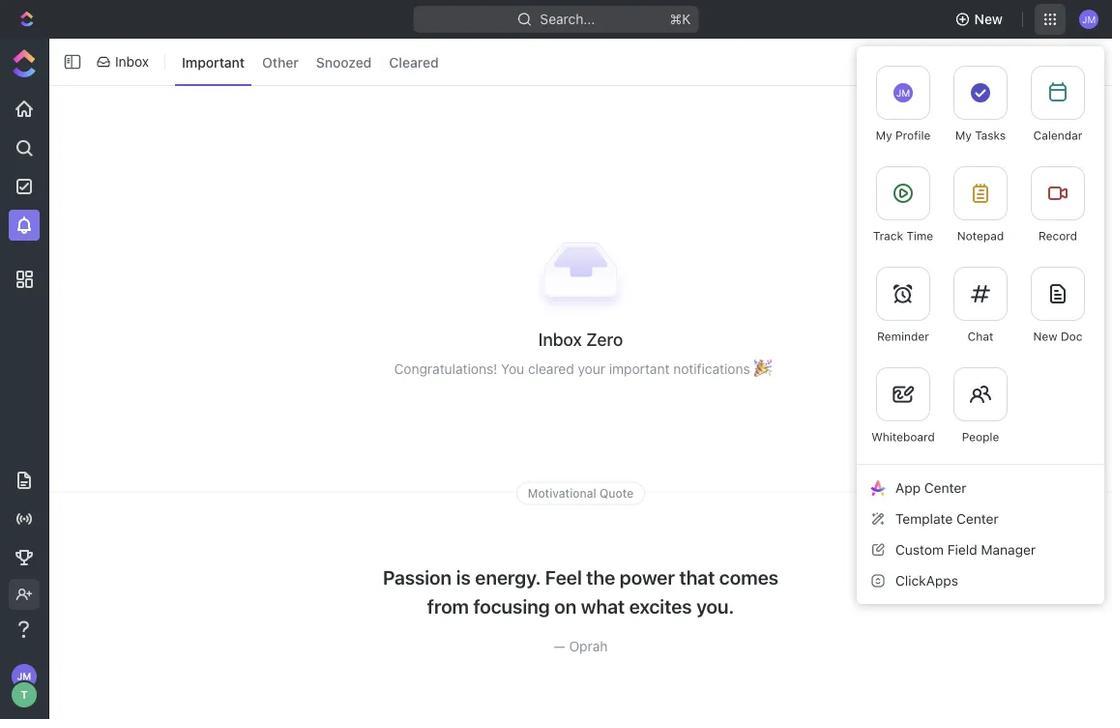 Task type: describe. For each thing, give the bounding box(es) containing it.
snoozed
[[316, 54, 372, 70]]

template
[[896, 511, 953, 527]]

whiteboard
[[872, 431, 935, 444]]

all
[[1031, 54, 1046, 70]]

tasks
[[975, 129, 1006, 142]]

profile
[[896, 129, 931, 142]]

center for template center
[[957, 511, 999, 527]]

passion
[[383, 566, 452, 589]]

custom field manager button
[[865, 535, 1097, 566]]

inbox for inbox zero
[[539, 329, 582, 350]]

search...
[[540, 11, 595, 27]]

congratulations!
[[394, 361, 498, 377]]

manager
[[981, 542, 1036, 558]]

chat
[[968, 330, 994, 343]]

energy.
[[475, 566, 541, 589]]

my for my tasks
[[956, 129, 972, 142]]

my tasks button
[[942, 54, 1020, 155]]

motivational
[[528, 487, 597, 501]]

⌘k
[[670, 11, 691, 27]]

time
[[907, 229, 934, 243]]

track time button
[[865, 155, 942, 255]]

calendar button
[[1020, 54, 1097, 155]]

focusing
[[474, 595, 550, 618]]

is
[[456, 566, 471, 589]]

notifications
[[674, 361, 750, 377]]

quote
[[600, 487, 634, 501]]

my profile
[[876, 129, 931, 142]]

app center
[[896, 480, 967, 496]]

new doc button
[[1020, 255, 1097, 356]]

what
[[581, 595, 625, 618]]

record
[[1039, 229, 1078, 243]]

inbox for inbox
[[115, 54, 149, 70]]

— oprah
[[554, 638, 608, 654]]

cleared
[[389, 54, 439, 70]]

you.
[[697, 595, 735, 618]]

reminder button
[[865, 255, 942, 356]]

field
[[948, 542, 978, 558]]

on
[[555, 595, 577, 618]]

people button
[[942, 356, 1020, 457]]

template center button
[[865, 504, 1097, 535]]

app
[[896, 480, 921, 496]]

other
[[262, 54, 299, 70]]

track time
[[874, 229, 934, 243]]

clickapps
[[896, 573, 959, 589]]

template center
[[896, 511, 999, 527]]

important button
[[175, 47, 252, 77]]

custom field manager
[[896, 542, 1036, 558]]

reminder
[[878, 330, 930, 343]]

notepad button
[[942, 155, 1020, 255]]



Task type: locate. For each thing, give the bounding box(es) containing it.
clear all button
[[967, 46, 1057, 77]]

important
[[182, 54, 245, 70]]

clear
[[994, 54, 1028, 70]]

clickapps button
[[865, 566, 1097, 597]]

my inside button
[[956, 129, 972, 142]]

passion is energy. feel the power that comes from focusing on what excites you.
[[383, 566, 779, 618]]

center inside button
[[957, 511, 999, 527]]

0 horizontal spatial my
[[876, 129, 893, 142]]

new inside new doc button
[[1034, 330, 1058, 343]]

tab list
[[171, 35, 450, 89]]

inbox zero
[[539, 329, 623, 350]]

oprah
[[569, 638, 608, 654]]

0 horizontal spatial new
[[975, 11, 1003, 27]]

important
[[609, 361, 670, 377]]

1 horizontal spatial new
[[1034, 330, 1058, 343]]

calendar
[[1034, 129, 1083, 142]]

tab list containing important
[[171, 35, 450, 89]]

my left tasks
[[956, 129, 972, 142]]

new left "doc"
[[1034, 330, 1058, 343]]

1 horizontal spatial my
[[956, 129, 972, 142]]

custom
[[896, 542, 944, 558]]

excites
[[630, 595, 692, 618]]

clear all
[[994, 54, 1046, 70]]

your
[[578, 361, 606, 377]]

inbox left important button
[[115, 54, 149, 70]]

🎉
[[754, 361, 768, 377]]

notepad
[[958, 229, 1004, 243]]

people
[[962, 431, 1000, 444]]

center up template center
[[925, 480, 967, 496]]

1 vertical spatial new
[[1034, 330, 1058, 343]]

the
[[587, 566, 616, 589]]

zero
[[586, 329, 623, 350]]

jm
[[897, 87, 911, 98]]

doc
[[1061, 330, 1083, 343]]

that
[[680, 566, 715, 589]]

new inside new button
[[975, 11, 1003, 27]]

1 horizontal spatial inbox
[[539, 329, 582, 350]]

inbox
[[115, 54, 149, 70], [539, 329, 582, 350]]

new doc
[[1034, 330, 1083, 343]]

inbox up cleared
[[539, 329, 582, 350]]

my left profile
[[876, 129, 893, 142]]

new for new doc
[[1034, 330, 1058, 343]]

motivational quote
[[528, 487, 634, 501]]

new button
[[948, 4, 1015, 35]]

1 vertical spatial inbox
[[539, 329, 582, 350]]

center down app center button
[[957, 511, 999, 527]]

1 my from the left
[[876, 129, 893, 142]]

track
[[874, 229, 904, 243]]

new for new
[[975, 11, 1003, 27]]

other button
[[256, 47, 306, 77]]

you
[[501, 361, 525, 377]]

whiteboard button
[[865, 356, 942, 457]]

1 vertical spatial center
[[957, 511, 999, 527]]

0 vertical spatial new
[[975, 11, 1003, 27]]

my tasks
[[956, 129, 1006, 142]]

my for my profile
[[876, 129, 893, 142]]

record button
[[1020, 155, 1097, 255]]

my
[[876, 129, 893, 142], [956, 129, 972, 142]]

power
[[620, 566, 675, 589]]

congratulations! you cleared your important notifications 🎉
[[394, 361, 768, 377]]

center
[[925, 480, 967, 496], [957, 511, 999, 527]]

snoozed button
[[309, 47, 379, 77]]

comes
[[720, 566, 779, 589]]

center inside button
[[925, 480, 967, 496]]

new up the clear
[[975, 11, 1003, 27]]

0 vertical spatial inbox
[[115, 54, 149, 70]]

0 horizontal spatial inbox
[[115, 54, 149, 70]]

0 vertical spatial center
[[925, 480, 967, 496]]

cleared button
[[382, 47, 446, 77]]

feel
[[545, 566, 582, 589]]

new
[[975, 11, 1003, 27], [1034, 330, 1058, 343]]

cleared
[[528, 361, 574, 377]]

—
[[554, 638, 566, 654]]

app center button
[[865, 473, 1097, 504]]

center for app center
[[925, 480, 967, 496]]

from
[[427, 595, 469, 618]]

chat button
[[942, 255, 1020, 356]]

2 my from the left
[[956, 129, 972, 142]]



Task type: vqa. For each thing, say whether or not it's contained in the screenshot.
Clear All 'BUTTON'
yes



